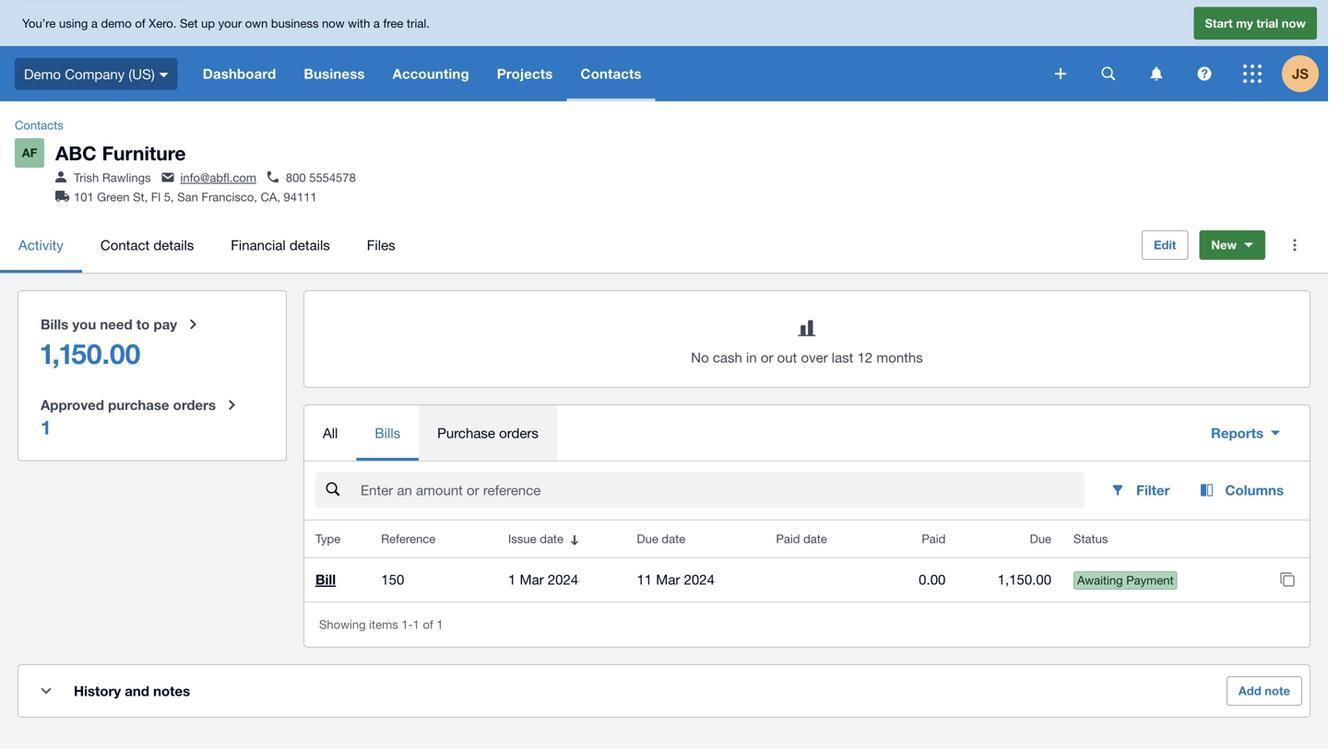 Task type: describe. For each thing, give the bounding box(es) containing it.
ca,
[[261, 190, 280, 204]]

paid date button
[[765, 521, 887, 558]]

abc
[[55, 142, 97, 165]]

94111
[[284, 190, 317, 204]]

0 horizontal spatial svg image
[[1198, 67, 1211, 81]]

demo company (us)
[[24, 66, 155, 82]]

toggle button
[[28, 673, 65, 710]]

activity summary filters option group
[[18, 292, 286, 461]]

2 now from the left
[[1282, 16, 1306, 30]]

issue date button
[[497, 521, 626, 558]]

over
[[801, 350, 828, 366]]

1,150.00 inside list of bills element
[[998, 572, 1051, 588]]

add note
[[1239, 684, 1290, 699]]

edit button
[[1142, 231, 1188, 260]]

rawlings
[[102, 171, 151, 185]]

green
[[97, 190, 130, 204]]

of for demo
[[135, 16, 145, 30]]

purchase orders menu item
[[419, 406, 557, 461]]

mar for 1
[[520, 572, 544, 588]]

columns button
[[1185, 472, 1299, 509]]

2 a from the left
[[373, 16, 380, 30]]

1 now from the left
[[322, 16, 345, 30]]

1-
[[401, 618, 413, 632]]

issue
[[508, 532, 536, 547]]

financial details button
[[212, 218, 348, 273]]

phone number image
[[267, 172, 278, 183]]

using
[[59, 16, 88, 30]]

business
[[304, 65, 365, 82]]

new
[[1211, 238, 1237, 252]]

contact
[[100, 237, 150, 253]]

trial.
[[407, 16, 430, 30]]

set
[[180, 16, 198, 30]]

new button
[[1199, 231, 1265, 260]]

or
[[761, 350, 773, 366]]

financial
[[231, 237, 286, 253]]

your
[[218, 16, 242, 30]]

1 mar 2024
[[508, 572, 578, 588]]

purchase
[[437, 425, 495, 441]]

due for due
[[1030, 532, 1051, 547]]

date for due date
[[662, 532, 685, 547]]

demo company (us) button
[[0, 46, 189, 101]]

status
[[1074, 532, 1108, 547]]

approved purchase orders 1
[[41, 397, 216, 439]]

activity button
[[0, 218, 82, 273]]

approved
[[41, 397, 104, 414]]

note
[[1265, 684, 1290, 699]]

toggle image
[[41, 689, 51, 695]]

bill link
[[315, 572, 336, 589]]

notes
[[153, 684, 190, 700]]

info@abfl.com
[[180, 171, 256, 185]]

due date button
[[626, 521, 765, 558]]

projects button
[[483, 46, 567, 101]]

orders inside purchase orders button
[[499, 425, 539, 441]]

need
[[100, 316, 133, 333]]

no cash in or out over last 12 months
[[691, 350, 923, 366]]

1 a from the left
[[91, 16, 98, 30]]

filter button
[[1096, 472, 1185, 509]]

1 right "1-"
[[437, 618, 443, 632]]

paid for paid date
[[776, 532, 800, 547]]

bill
[[315, 572, 336, 589]]

bills for bills
[[375, 425, 400, 441]]

with
[[348, 16, 370, 30]]

email image
[[162, 173, 174, 182]]

last
[[832, 350, 853, 366]]

orders inside 'approved purchase orders 1'
[[173, 397, 216, 414]]

contacts button
[[567, 46, 655, 101]]

demo
[[101, 16, 132, 30]]

contacts for contacts link
[[15, 118, 63, 132]]

reference
[[381, 532, 436, 547]]

date for issue date
[[540, 532, 564, 547]]

cash
[[713, 350, 742, 366]]

dashboard
[[203, 65, 276, 82]]

awaiting
[[1077, 574, 1123, 588]]

info@abfl.com link
[[180, 171, 256, 185]]

101
[[74, 190, 94, 204]]

details for contact details
[[153, 237, 194, 253]]

you
[[72, 316, 96, 333]]

contact details
[[100, 237, 194, 253]]

1,150.00 inside bills you need to pay 1,150.00
[[41, 337, 140, 370]]

bills for bills you need to pay 1,150.00
[[41, 316, 68, 333]]

business
[[271, 16, 319, 30]]

due button
[[957, 521, 1063, 558]]

reports button
[[1196, 415, 1295, 452]]

details for financial details
[[290, 237, 330, 253]]

filter
[[1136, 483, 1170, 499]]

edit
[[1154, 238, 1176, 252]]

xero.
[[149, 16, 176, 30]]

free
[[383, 16, 403, 30]]

150
[[381, 572, 404, 588]]



Task type: vqa. For each thing, say whether or not it's contained in the screenshot.
search image
no



Task type: locate. For each thing, give the bounding box(es) containing it.
details inside contact details button
[[153, 237, 194, 253]]

mar for 11
[[656, 572, 680, 588]]

files
[[367, 237, 395, 253]]

to
[[136, 316, 150, 333]]

svg image inside demo company (us) popup button
[[159, 73, 169, 77]]

0 horizontal spatial a
[[91, 16, 98, 30]]

1 horizontal spatial paid
[[922, 532, 946, 547]]

of
[[135, 16, 145, 30], [423, 618, 433, 632]]

issue date
[[508, 532, 564, 547]]

1 down approved
[[41, 416, 51, 439]]

5554578
[[309, 171, 356, 185]]

0 horizontal spatial contacts
[[15, 118, 63, 132]]

2 date from the left
[[662, 532, 685, 547]]

1 vertical spatial of
[[423, 618, 433, 632]]

date inside due date button
[[662, 532, 685, 547]]

0 vertical spatial bills
[[41, 316, 68, 333]]

3 date from the left
[[803, 532, 827, 547]]

orders
[[173, 397, 216, 414], [499, 425, 539, 441]]

company
[[65, 66, 125, 82]]

due for due date
[[637, 532, 658, 547]]

101 green st, fl 5, san francisco, ca, 94111
[[74, 190, 317, 204]]

0 horizontal spatial now
[[322, 16, 345, 30]]

1 inside list of bills element
[[508, 572, 516, 588]]

list of bills element
[[304, 521, 1310, 602]]

trish rawlings
[[74, 171, 151, 185]]

bills left you
[[41, 316, 68, 333]]

fl
[[151, 190, 161, 204]]

purchase orders
[[437, 425, 539, 441]]

showing
[[319, 618, 366, 632]]

0 horizontal spatial 2024
[[548, 572, 578, 588]]

1 vertical spatial bills
[[375, 425, 400, 441]]

0 vertical spatial orders
[[173, 397, 216, 414]]

menu containing all
[[304, 406, 1182, 461]]

purchase orders button
[[419, 406, 557, 461]]

contacts
[[581, 65, 642, 82], [15, 118, 63, 132]]

1 horizontal spatial mar
[[656, 572, 680, 588]]

copy to draft bill image
[[1269, 562, 1306, 599]]

details down 94111
[[290, 237, 330, 253]]

1
[[41, 416, 51, 439], [508, 572, 516, 588], [413, 618, 420, 632], [437, 618, 443, 632]]

Enter an amount or reference field
[[359, 473, 1085, 508]]

history and notes
[[74, 684, 190, 700]]

contacts right projects
[[581, 65, 642, 82]]

up
[[201, 16, 215, 30]]

no
[[691, 350, 709, 366]]

san
[[177, 190, 198, 204]]

demo
[[24, 66, 61, 82]]

payment
[[1126, 574, 1174, 588]]

banner
[[0, 0, 1328, 101]]

svg image
[[1243, 65, 1262, 83], [1198, 67, 1211, 81]]

purchase
[[108, 397, 169, 414]]

1 vertical spatial orders
[[499, 425, 539, 441]]

paid for paid
[[922, 532, 946, 547]]

projects
[[497, 65, 553, 82]]

paid inside button
[[922, 532, 946, 547]]

0 horizontal spatial details
[[153, 237, 194, 253]]

af
[[22, 146, 37, 160]]

0 vertical spatial contacts
[[581, 65, 642, 82]]

1 horizontal spatial 2024
[[684, 572, 715, 588]]

1 horizontal spatial now
[[1282, 16, 1306, 30]]

menu containing activity
[[0, 218, 1127, 273]]

a right using
[[91, 16, 98, 30]]

pay
[[154, 316, 177, 333]]

start my trial now
[[1205, 16, 1306, 30]]

months
[[877, 350, 923, 366]]

none radio containing 1,150.00
[[30, 303, 275, 383]]

mar right 11
[[656, 572, 680, 588]]

bills inside button
[[375, 425, 400, 441]]

1 horizontal spatial bills
[[375, 425, 400, 441]]

1 horizontal spatial 1,150.00
[[998, 572, 1051, 588]]

2024 down issue date button
[[548, 572, 578, 588]]

1 horizontal spatial contacts
[[581, 65, 642, 82]]

items
[[369, 618, 398, 632]]

paid button
[[887, 521, 957, 558]]

1 horizontal spatial of
[[423, 618, 433, 632]]

due left status
[[1030, 532, 1051, 547]]

1 details from the left
[[153, 237, 194, 253]]

None radio
[[30, 303, 275, 383]]

mar
[[520, 572, 544, 588], [656, 572, 680, 588]]

0 horizontal spatial mar
[[520, 572, 544, 588]]

svg image down start
[[1198, 67, 1211, 81]]

due up 11
[[637, 532, 658, 547]]

status button
[[1063, 521, 1248, 558]]

800
[[286, 171, 306, 185]]

1,150.00 down due button
[[998, 572, 1051, 588]]

1 paid from the left
[[776, 532, 800, 547]]

date inside issue date button
[[540, 532, 564, 547]]

0 horizontal spatial bills
[[41, 316, 68, 333]]

none radio containing 1
[[30, 383, 275, 450]]

shipping address image
[[55, 191, 69, 202]]

0 horizontal spatial date
[[540, 532, 564, 547]]

mar down issue date
[[520, 572, 544, 588]]

bills button
[[356, 406, 419, 461]]

11
[[637, 572, 652, 588]]

2 horizontal spatial date
[[803, 532, 827, 547]]

5,
[[164, 190, 174, 204]]

2 due from the left
[[1030, 532, 1051, 547]]

contacts for contacts dropdown button
[[581, 65, 642, 82]]

2024 down due date button
[[684, 572, 715, 588]]

trish
[[74, 171, 99, 185]]

1 vertical spatial contacts
[[15, 118, 63, 132]]

12
[[857, 350, 873, 366]]

now left with at the top left
[[322, 16, 345, 30]]

of right "1-"
[[423, 618, 433, 632]]

1 date from the left
[[540, 532, 564, 547]]

0.00
[[919, 572, 946, 588]]

you're
[[22, 16, 56, 30]]

1 mar from the left
[[520, 572, 544, 588]]

francisco,
[[201, 190, 257, 204]]

1 horizontal spatial svg image
[[1243, 65, 1262, 83]]

date
[[540, 532, 564, 547], [662, 532, 685, 547], [803, 532, 827, 547]]

0 vertical spatial menu
[[0, 218, 1127, 273]]

awaiting payment
[[1077, 574, 1174, 588]]

None radio
[[30, 383, 275, 450]]

0 horizontal spatial 1,150.00
[[41, 337, 140, 370]]

bills inside bills you need to pay 1,150.00
[[41, 316, 68, 333]]

1 vertical spatial menu
[[304, 406, 1182, 461]]

paid down enter an amount or reference field in the bottom of the page
[[776, 532, 800, 547]]

0 horizontal spatial due
[[637, 532, 658, 547]]

paid date
[[776, 532, 827, 547]]

2 paid from the left
[[922, 532, 946, 547]]

1 horizontal spatial details
[[290, 237, 330, 253]]

contacts inside contacts dropdown button
[[581, 65, 642, 82]]

1 horizontal spatial date
[[662, 532, 685, 547]]

0 horizontal spatial orders
[[173, 397, 216, 414]]

svg image left js
[[1243, 65, 1262, 83]]

2 mar from the left
[[656, 572, 680, 588]]

due
[[637, 532, 658, 547], [1030, 532, 1051, 547]]

and
[[125, 684, 149, 700]]

out
[[777, 350, 797, 366]]

furniture
[[102, 142, 186, 165]]

of for 1
[[423, 618, 433, 632]]

1,150.00 down you
[[41, 337, 140, 370]]

0 vertical spatial of
[[135, 16, 145, 30]]

js button
[[1282, 46, 1328, 101]]

2 2024 from the left
[[684, 572, 715, 588]]

bills right all at the bottom of the page
[[375, 425, 400, 441]]

bills you need to pay 1,150.00
[[41, 316, 177, 370]]

11 mar 2024
[[637, 572, 715, 588]]

contact details button
[[82, 218, 212, 273]]

financial details
[[231, 237, 330, 253]]

accounting button
[[379, 46, 483, 101]]

1 down issue
[[508, 572, 516, 588]]

2024 for 1 mar 2024
[[548, 572, 578, 588]]

svg image
[[1102, 67, 1116, 81], [1151, 67, 1163, 81], [1055, 68, 1066, 79], [159, 73, 169, 77]]

contacts up af
[[15, 118, 63, 132]]

2024 for 11 mar 2024
[[684, 572, 715, 588]]

js
[[1292, 65, 1309, 82]]

0 vertical spatial 1,150.00
[[41, 337, 140, 370]]

reports
[[1211, 425, 1264, 442]]

1 2024 from the left
[[548, 572, 578, 588]]

reference button
[[370, 521, 497, 558]]

all button
[[304, 406, 356, 461]]

details inside the financial details button
[[290, 237, 330, 253]]

add note button
[[1227, 677, 1302, 707]]

dashboard link
[[189, 46, 290, 101]]

1 vertical spatial 1,150.00
[[998, 572, 1051, 588]]

st,
[[133, 190, 148, 204]]

paid up 0.00 on the right bottom
[[922, 532, 946, 547]]

0 horizontal spatial of
[[135, 16, 145, 30]]

type
[[315, 532, 341, 547]]

bills
[[41, 316, 68, 333], [375, 425, 400, 441]]

of left xero.
[[135, 16, 145, 30]]

add
[[1239, 684, 1261, 699]]

0 horizontal spatial paid
[[776, 532, 800, 547]]

1 horizontal spatial due
[[1030, 532, 1051, 547]]

actions menu image
[[1276, 227, 1313, 264]]

none radio inside activity summary filters 'option group'
[[30, 303, 275, 383]]

1 horizontal spatial a
[[373, 16, 380, 30]]

due date
[[637, 532, 685, 547]]

2 details from the left
[[290, 237, 330, 253]]

now right trial
[[1282, 16, 1306, 30]]

1 inside 'approved purchase orders 1'
[[41, 416, 51, 439]]

details down "5,"
[[153, 237, 194, 253]]

date inside paid date button
[[803, 532, 827, 547]]

(us)
[[129, 66, 155, 82]]

accounting
[[393, 65, 469, 82]]

paid inside button
[[776, 532, 800, 547]]

none radio inside activity summary filters 'option group'
[[30, 383, 275, 450]]

1 horizontal spatial orders
[[499, 425, 539, 441]]

1 due from the left
[[637, 532, 658, 547]]

date for paid date
[[803, 532, 827, 547]]

contacts link
[[7, 116, 71, 135]]

banner containing dashboard
[[0, 0, 1328, 101]]

1 right items
[[413, 618, 420, 632]]

800 5554578
[[286, 171, 356, 185]]

a left free
[[373, 16, 380, 30]]

primary person image
[[55, 172, 66, 183]]

contacts inside contacts link
[[15, 118, 63, 132]]

columns
[[1225, 483, 1284, 499]]

menu
[[0, 218, 1127, 273], [304, 406, 1182, 461]]

paid
[[776, 532, 800, 547], [922, 532, 946, 547]]



